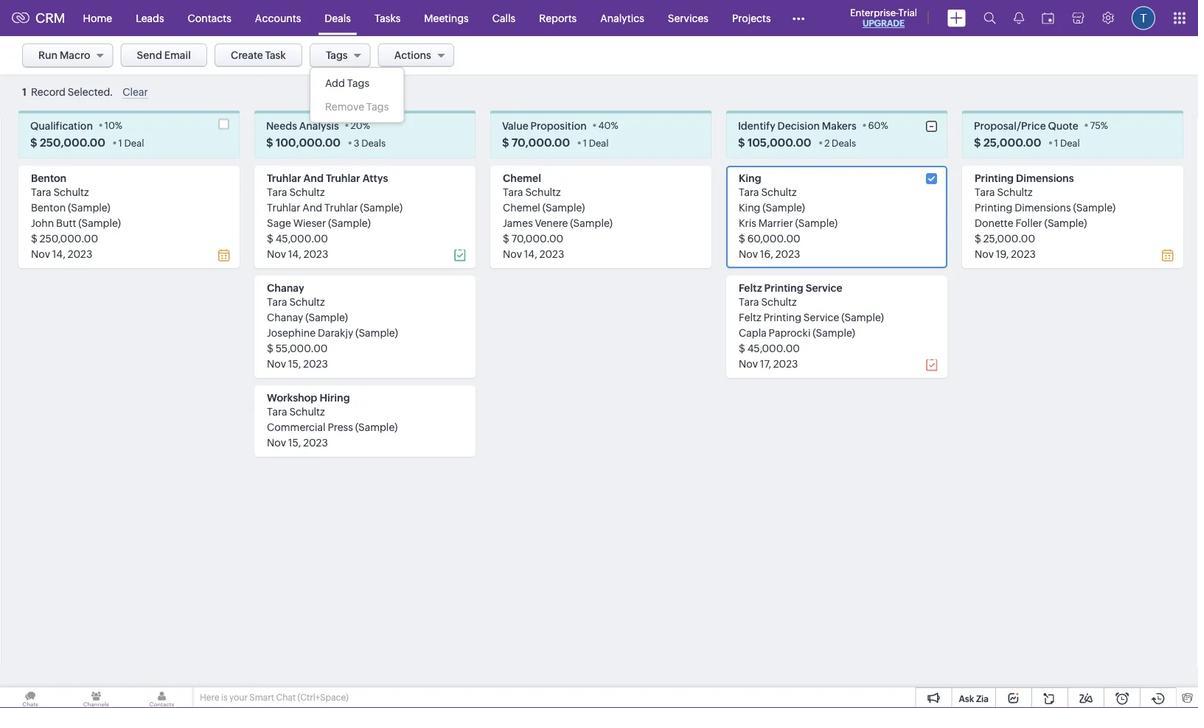 Task type: vqa. For each thing, say whether or not it's contained in the screenshot.
60
yes



Task type: describe. For each thing, give the bounding box(es) containing it.
250,000.00 inside benton tara schultz benton (sample) john butt (sample) $ 250,000.00 nov 14, 2023
[[40, 232, 98, 244]]

nov inside truhlar and truhlar attys tara schultz truhlar and truhlar (sample) sage wieser (sample) $ 45,000.00 nov 14, 2023
[[267, 248, 286, 260]]

schultz inside the printing dimensions tara schultz printing dimensions (sample) donette foller (sample) $ 25,000.00 nov 19, 2023
[[997, 186, 1033, 198]]

chanay tara schultz chanay (sample) josephine darakjy (sample) $ 55,000.00 nov 15, 2023
[[267, 282, 398, 370]]

$ down proposal/price
[[974, 136, 981, 149]]

1 actions from the left
[[394, 49, 431, 61]]

$ inside feltz printing service tara schultz feltz printing service (sample) capla paprocki (sample) $ 45,000.00 nov 17, 2023
[[739, 342, 745, 354]]

printing dimensions link
[[975, 172, 1074, 184]]

deal inside create deal button
[[1023, 50, 1045, 62]]

2023 inside chanay tara schultz chanay (sample) josephine darakjy (sample) $ 55,000.00 nov 15, 2023
[[303, 358, 328, 370]]

printing dimensions (sample) link
[[975, 201, 1116, 213]]

chanay (sample) link
[[267, 311, 348, 323]]

75
[[1090, 120, 1101, 131]]

(sample) up capla paprocki (sample) link
[[841, 311, 884, 323]]

1 for $ 250,000.00
[[118, 137, 122, 148]]

nov inside chanay tara schultz chanay (sample) josephine darakjy (sample) $ 55,000.00 nov 15, 2023
[[267, 358, 286, 370]]

$ inside chanay tara schultz chanay (sample) josephine darakjy (sample) $ 55,000.00 nov 15, 2023
[[267, 342, 273, 354]]

100,000.00
[[276, 136, 341, 149]]

tara inside the printing dimensions tara schultz printing dimensions (sample) donette foller (sample) $ 25,000.00 nov 19, 2023
[[975, 186, 995, 198]]

capla
[[739, 327, 767, 339]]

14, for chemel tara schultz chemel (sample) james venere (sample) $ 70,000.00 nov 14, 2023
[[524, 248, 537, 260]]

workshop hiring tara schultz commercial press (sample) nov 15, 2023
[[267, 392, 398, 448]]

schultz inside workshop hiring tara schultz commercial press (sample) nov 15, 2023
[[289, 406, 325, 417]]

nov inside the chemel tara schultz chemel (sample) james venere (sample) $ 70,000.00 nov 14, 2023
[[503, 248, 522, 260]]

leads link
[[124, 0, 176, 36]]

0 vertical spatial and
[[303, 172, 324, 184]]

josephine darakjy (sample) link
[[267, 327, 398, 339]]

kris marrier (sample) link
[[739, 217, 838, 229]]

value proposition
[[502, 119, 587, 131]]

chemel tara schultz chemel (sample) james venere (sample) $ 70,000.00 nov 14, 2023
[[503, 172, 613, 260]]

trial
[[898, 7, 917, 18]]

1 vertical spatial and
[[302, 201, 322, 213]]

feltz printing service link
[[739, 282, 842, 294]]

analytics link
[[588, 0, 656, 36]]

search image
[[983, 12, 996, 24]]

1 % from the left
[[115, 120, 122, 131]]

1 benton from the top
[[31, 172, 66, 184]]

chats image
[[0, 688, 61, 708]]

donette foller (sample) link
[[975, 217, 1087, 229]]

selected.
[[68, 86, 113, 98]]

needs
[[266, 119, 297, 131]]

sage wieser (sample) link
[[267, 217, 371, 229]]

send email
[[137, 49, 191, 61]]

crm link
[[12, 11, 65, 26]]

josephine
[[267, 327, 316, 339]]

$ inside the chemel tara schultz chemel (sample) james venere (sample) $ 70,000.00 nov 14, 2023
[[503, 232, 509, 244]]

benton (sample) link
[[31, 201, 110, 213]]

2 feltz from the top
[[739, 311, 761, 323]]

2023 inside benton tara schultz benton (sample) john butt (sample) $ 250,000.00 nov 14, 2023
[[68, 248, 92, 260]]

$ inside benton tara schultz benton (sample) john butt (sample) $ 250,000.00 nov 14, 2023
[[31, 232, 37, 244]]

1 king from the top
[[739, 172, 761, 184]]

tara inside chanay tara schultz chanay (sample) josephine darakjy (sample) $ 55,000.00 nov 15, 2023
[[267, 296, 287, 308]]

email
[[164, 49, 191, 61]]

decision
[[777, 119, 820, 131]]

feltz printing service (sample) link
[[739, 311, 884, 323]]

chemel link
[[503, 172, 541, 184]]

1 for $ 70,000.00
[[583, 137, 587, 148]]

value
[[502, 119, 529, 131]]

$ down the qualification
[[30, 136, 37, 149]]

ask
[[959, 694, 974, 704]]

16,
[[760, 248, 773, 260]]

(sample) right the marrier on the top right of the page
[[795, 217, 838, 229]]

here
[[200, 693, 219, 703]]

identify decision makers
[[738, 119, 857, 131]]

truhlar up truhlar and truhlar (sample) link
[[326, 172, 360, 184]]

meetings link
[[412, 0, 480, 36]]

remove tags
[[325, 101, 389, 113]]

20
[[351, 120, 362, 131]]

printing down $ 25,000.00
[[975, 172, 1014, 184]]

create menu element
[[939, 0, 975, 36]]

tara inside feltz printing service tara schultz feltz printing service (sample) capla paprocki (sample) $ 45,000.00 nov 17, 2023
[[739, 296, 759, 308]]

tags for remove
[[366, 101, 389, 113]]

commercial press (sample) link
[[267, 421, 398, 433]]

create deal button
[[974, 43, 1060, 68]]

create menu image
[[947, 9, 966, 27]]

2 chemel from the top
[[503, 201, 540, 213]]

2 actions from the left
[[1115, 49, 1152, 61]]

printing up donette at the top of page
[[975, 201, 1013, 213]]

nov inside workshop hiring tara schultz commercial press (sample) nov 15, 2023
[[267, 437, 286, 448]]

benton link
[[31, 172, 66, 184]]

printing down 16, at the top right of page
[[764, 282, 803, 294]]

0 horizontal spatial deals
[[325, 12, 351, 24]]

0 vertical spatial tags
[[326, 49, 348, 61]]

60,000.00
[[747, 232, 800, 244]]

feltz printing service tara schultz feltz printing service (sample) capla paprocki (sample) $ 45,000.00 nov 17, 2023
[[739, 282, 884, 370]]

0 vertical spatial dimensions
[[1016, 172, 1074, 184]]

chat
[[276, 693, 296, 703]]

2023 inside feltz printing service tara schultz feltz printing service (sample) capla paprocki (sample) $ 45,000.00 nov 17, 2023
[[773, 358, 798, 370]]

14, inside truhlar and truhlar attys tara schultz truhlar and truhlar (sample) sage wieser (sample) $ 45,000.00 nov 14, 2023
[[288, 248, 301, 260]]

(sample) down printing dimensions (sample) link
[[1044, 217, 1087, 229]]

14, for benton tara schultz benton (sample) john butt (sample) $ 250,000.00 nov 14, 2023
[[52, 248, 65, 260]]

create task
[[231, 49, 286, 61]]

wieser
[[293, 217, 326, 229]]

$ 105,000.00
[[738, 136, 811, 149]]

deals for $ 100,000.00
[[361, 137, 386, 148]]

truhlar and truhlar (sample) link
[[267, 201, 403, 213]]

smart
[[249, 693, 274, 703]]

record
[[31, 86, 65, 98]]

schultz inside chanay tara schultz chanay (sample) josephine darakjy (sample) $ 55,000.00 nov 15, 2023
[[289, 296, 325, 308]]

nov inside king tara schultz king (sample) kris marrier (sample) $ 60,000.00 nov 16, 2023
[[739, 248, 758, 260]]

enterprise-trial upgrade
[[850, 7, 917, 28]]

3 deals
[[354, 137, 386, 148]]

1 deal for $ 70,000.00
[[583, 137, 609, 148]]

70,000.00 inside the chemel tara schultz chemel (sample) james venere (sample) $ 70,000.00 nov 14, 2023
[[511, 232, 563, 244]]

tara inside benton tara schultz benton (sample) john butt (sample) $ 250,000.00 nov 14, 2023
[[31, 186, 51, 198]]

schultz inside truhlar and truhlar attys tara schultz truhlar and truhlar (sample) sage wieser (sample) $ 45,000.00 nov 14, 2023
[[289, 186, 325, 198]]

makers
[[822, 119, 857, 131]]

1 deal for $ 25,000.00
[[1054, 137, 1080, 148]]

1 25,000.00 from the top
[[983, 136, 1041, 149]]

40 %
[[598, 120, 618, 131]]

meetings
[[424, 12, 469, 24]]

deal for $ 25,000.00
[[1060, 137, 1080, 148]]

deals link
[[313, 0, 363, 36]]

3
[[354, 137, 359, 148]]

truhlar up sage
[[267, 201, 300, 213]]

paprocki
[[769, 327, 811, 339]]

(sample) right "venere"
[[570, 217, 613, 229]]

1 deal for $ 250,000.00
[[118, 137, 144, 148]]

calls
[[492, 12, 516, 24]]

task
[[265, 49, 286, 61]]

schultz inside benton tara schultz benton (sample) john butt (sample) $ 250,000.00 nov 14, 2023
[[53, 186, 89, 198]]

deal for $ 250,000.00
[[124, 137, 144, 148]]

2023 inside truhlar and truhlar attys tara schultz truhlar and truhlar (sample) sage wieser (sample) $ 45,000.00 nov 14, 2023
[[303, 248, 328, 260]]

(sample) down truhlar and truhlar (sample) link
[[328, 217, 371, 229]]

is
[[221, 693, 228, 703]]

1 chemel from the top
[[503, 172, 541, 184]]

chemel (sample) link
[[503, 201, 585, 213]]

channels image
[[66, 688, 126, 708]]

(sample) up the josephine darakjy (sample) link
[[305, 311, 348, 323]]

run macro button
[[22, 43, 113, 67]]

venere
[[535, 217, 568, 229]]

(sample) down benton (sample) link
[[78, 217, 121, 229]]

2023 inside king tara schultz king (sample) kris marrier (sample) $ 60,000.00 nov 16, 2023
[[775, 248, 800, 260]]

signals image
[[1014, 12, 1024, 24]]

here is your smart chat (ctrl+space)
[[200, 693, 349, 703]]

profile image
[[1132, 6, 1155, 30]]

foller
[[1015, 217, 1042, 229]]

2023 inside the printing dimensions tara schultz printing dimensions (sample) donette foller (sample) $ 25,000.00 nov 19, 2023
[[1011, 248, 1036, 260]]

1 record selected.
[[22, 86, 113, 98]]

send
[[137, 49, 162, 61]]

remove
[[325, 101, 364, 113]]



Task type: locate. For each thing, give the bounding box(es) containing it.
(sample) up john butt (sample) link
[[68, 201, 110, 213]]

service up feltz printing service (sample) link
[[806, 282, 842, 294]]

75 %
[[1090, 120, 1108, 131]]

deal down calendar image
[[1023, 50, 1045, 62]]

king
[[739, 172, 761, 184], [739, 201, 760, 213]]

create deal
[[989, 50, 1045, 62]]

tara
[[31, 186, 51, 198], [267, 186, 287, 198], [503, 186, 523, 198], [739, 186, 759, 198], [975, 186, 995, 198], [267, 296, 287, 308], [739, 296, 759, 308], [267, 406, 287, 417]]

kris
[[739, 217, 756, 229]]

1 vertical spatial 25,000.00
[[983, 232, 1035, 244]]

proposal/price
[[974, 119, 1046, 131]]

tara inside truhlar and truhlar attys tara schultz truhlar and truhlar (sample) sage wieser (sample) $ 45,000.00 nov 14, 2023
[[267, 186, 287, 198]]

1 deal down 40
[[583, 137, 609, 148]]

send email button
[[121, 43, 207, 67]]

benton tara schultz benton (sample) john butt (sample) $ 250,000.00 nov 14, 2023
[[31, 172, 121, 260]]

accounts
[[255, 12, 301, 24]]

(sample)
[[68, 201, 110, 213], [360, 201, 403, 213], [542, 201, 585, 213], [763, 201, 805, 213], [1073, 201, 1116, 213], [78, 217, 121, 229], [328, 217, 371, 229], [570, 217, 613, 229], [795, 217, 838, 229], [1044, 217, 1087, 229], [305, 311, 348, 323], [841, 311, 884, 323], [355, 327, 398, 339], [813, 327, 855, 339], [355, 421, 398, 433]]

printing dimensions tara schultz printing dimensions (sample) donette foller (sample) $ 25,000.00 nov 19, 2023
[[975, 172, 1116, 260]]

2023 right '17,'
[[773, 358, 798, 370]]

Other Modules field
[[783, 6, 814, 30]]

2023 down commercial press (sample) link
[[303, 437, 328, 448]]

tags up add
[[326, 49, 348, 61]]

printing up paprocki
[[763, 311, 801, 323]]

3 1 deal from the left
[[1054, 137, 1080, 148]]

0 horizontal spatial actions
[[394, 49, 431, 61]]

proposal/price quote
[[974, 119, 1078, 131]]

250,000.00 down the butt
[[40, 232, 98, 244]]

nov inside the printing dimensions tara schultz printing dimensions (sample) donette foller (sample) $ 25,000.00 nov 19, 2023
[[975, 248, 994, 260]]

chanay link
[[267, 282, 304, 294]]

schultz up chemel (sample) link
[[525, 186, 561, 198]]

nov left 19,
[[975, 248, 994, 260]]

2 70,000.00 from the top
[[511, 232, 563, 244]]

chemel up james
[[503, 201, 540, 213]]

tasks
[[374, 12, 401, 24]]

projects link
[[720, 0, 783, 36]]

2 vertical spatial tags
[[366, 101, 389, 113]]

truhlar up sage wieser (sample) link
[[324, 201, 358, 213]]

tara down chanay link
[[267, 296, 287, 308]]

schultz inside king tara schultz king (sample) kris marrier (sample) $ 60,000.00 nov 16, 2023
[[761, 186, 797, 198]]

create left task on the top left
[[231, 49, 263, 61]]

2 25,000.00 from the top
[[983, 232, 1035, 244]]

tara up sage
[[267, 186, 287, 198]]

press
[[328, 421, 353, 433]]

tags right add
[[347, 77, 369, 89]]

1 14, from the left
[[52, 248, 65, 260]]

15, down commercial
[[288, 437, 301, 448]]

45,000.00
[[275, 232, 328, 244], [747, 342, 800, 354]]

search element
[[975, 0, 1005, 36]]

1 down 10 %
[[118, 137, 122, 148]]

$ down identify
[[738, 136, 745, 149]]

tags for add
[[347, 77, 369, 89]]

truhlar down $ 100,000.00
[[267, 172, 301, 184]]

1 horizontal spatial 45,000.00
[[747, 342, 800, 354]]

contacts image
[[132, 688, 192, 708]]

run
[[38, 49, 58, 61]]

add tags
[[325, 77, 369, 89]]

0 vertical spatial feltz
[[739, 282, 762, 294]]

14, inside the chemel tara schultz chemel (sample) james venere (sample) $ 70,000.00 nov 14, 2023
[[524, 248, 537, 260]]

marrier
[[758, 217, 793, 229]]

needs analysis
[[266, 119, 339, 131]]

dimensions up donette foller (sample) link
[[1015, 201, 1071, 213]]

deal down clear
[[124, 137, 144, 148]]

70,000.00 down "venere"
[[511, 232, 563, 244]]

1 vertical spatial service
[[803, 311, 839, 323]]

15, inside workshop hiring tara schultz commercial press (sample) nov 15, 2023
[[288, 437, 301, 448]]

1 vertical spatial tags
[[347, 77, 369, 89]]

10
[[104, 120, 115, 131]]

chanay
[[267, 282, 304, 294], [267, 311, 303, 323]]

create down signals element
[[989, 50, 1021, 62]]

schultz inside feltz printing service tara schultz feltz printing service (sample) capla paprocki (sample) $ 45,000.00 nov 17, 2023
[[761, 296, 797, 308]]

tags up 20 %
[[366, 101, 389, 113]]

2 chanay from the top
[[267, 311, 303, 323]]

1 vertical spatial benton
[[31, 201, 66, 213]]

2 king from the top
[[739, 201, 760, 213]]

2 1 deal from the left
[[583, 137, 609, 148]]

2 benton from the top
[[31, 201, 66, 213]]

1 horizontal spatial actions
[[1115, 49, 1152, 61]]

upgrade
[[862, 18, 905, 28]]

19,
[[996, 248, 1009, 260]]

contacts
[[188, 12, 231, 24]]

1 horizontal spatial create
[[989, 50, 1021, 62]]

0 vertical spatial king
[[739, 172, 761, 184]]

0 vertical spatial 25,000.00
[[983, 136, 1041, 149]]

king up kris
[[739, 201, 760, 213]]

proposition
[[531, 119, 587, 131]]

0 horizontal spatial create
[[231, 49, 263, 61]]

2023 down "venere"
[[539, 248, 564, 260]]

45,000.00 inside feltz printing service tara schultz feltz printing service (sample) capla paprocki (sample) $ 45,000.00 nov 17, 2023
[[747, 342, 800, 354]]

2 15, from the top
[[288, 437, 301, 448]]

25,000.00 up 19,
[[983, 232, 1035, 244]]

create for create deal
[[989, 50, 1021, 62]]

0 horizontal spatial 45,000.00
[[275, 232, 328, 244]]

1 vertical spatial king
[[739, 201, 760, 213]]

0 horizontal spatial 14,
[[52, 248, 65, 260]]

4 % from the left
[[881, 120, 888, 131]]

truhlar and truhlar attys link
[[267, 172, 388, 184]]

crm
[[35, 11, 65, 26]]

% for $ 100,000.00
[[362, 120, 370, 131]]

% for $ 70,000.00
[[611, 120, 618, 131]]

25,000.00 inside the printing dimensions tara schultz printing dimensions (sample) donette foller (sample) $ 25,000.00 nov 19, 2023
[[983, 232, 1035, 244]]

2 create from the left
[[989, 50, 1021, 62]]

clear
[[123, 86, 148, 98]]

nov inside feltz printing service tara schultz feltz printing service (sample) capla paprocki (sample) $ 45,000.00 nov 17, 2023
[[739, 358, 758, 370]]

add
[[325, 77, 345, 89]]

1 vertical spatial 250,000.00
[[40, 232, 98, 244]]

1 deal down quote
[[1054, 137, 1080, 148]]

$ down needs
[[266, 136, 273, 149]]

0 vertical spatial benton
[[31, 172, 66, 184]]

dimensions up printing dimensions (sample) link
[[1016, 172, 1074, 184]]

nov down john
[[31, 248, 50, 260]]

deals for $ 105,000.00
[[832, 137, 856, 148]]

signals element
[[1005, 0, 1033, 36]]

%
[[115, 120, 122, 131], [362, 120, 370, 131], [611, 120, 618, 131], [881, 120, 888, 131], [1101, 120, 1108, 131]]

2 horizontal spatial deals
[[832, 137, 856, 148]]

(sample) inside workshop hiring tara schultz commercial press (sample) nov 15, 2023
[[355, 421, 398, 433]]

45,000.00 inside truhlar and truhlar attys tara schultz truhlar and truhlar (sample) sage wieser (sample) $ 45,000.00 nov 14, 2023
[[275, 232, 328, 244]]

create
[[231, 49, 263, 61], [989, 50, 1021, 62]]

deals
[[325, 12, 351, 24], [361, 137, 386, 148], [832, 137, 856, 148]]

tara down benton link
[[31, 186, 51, 198]]

$ inside king tara schultz king (sample) kris marrier (sample) $ 60,000.00 nov 16, 2023
[[739, 232, 745, 244]]

14, inside benton tara schultz benton (sample) john butt (sample) $ 250,000.00 nov 14, 2023
[[52, 248, 65, 260]]

identify
[[738, 119, 775, 131]]

1 vertical spatial 45,000.00
[[747, 342, 800, 354]]

tara inside king tara schultz king (sample) kris marrier (sample) $ 60,000.00 nov 16, 2023
[[739, 186, 759, 198]]

$ down capla
[[739, 342, 745, 354]]

(sample) down attys
[[360, 201, 403, 213]]

1 vertical spatial chemel
[[503, 201, 540, 213]]

dimensions
[[1016, 172, 1074, 184], [1015, 201, 1071, 213]]

nov left '17,'
[[739, 358, 758, 370]]

2023
[[68, 248, 92, 260], [303, 248, 328, 260], [539, 248, 564, 260], [775, 248, 800, 260], [1011, 248, 1036, 260], [303, 358, 328, 370], [773, 358, 798, 370], [303, 437, 328, 448]]

macro
[[60, 49, 90, 61]]

nov down commercial
[[267, 437, 286, 448]]

deal for $ 70,000.00
[[589, 137, 609, 148]]

14, down james
[[524, 248, 537, 260]]

1 vertical spatial chanay
[[267, 311, 303, 323]]

1 250,000.00 from the top
[[40, 136, 105, 149]]

nov down sage
[[267, 248, 286, 260]]

1 down quote
[[1054, 137, 1058, 148]]

nov
[[31, 248, 50, 260], [267, 248, 286, 260], [503, 248, 522, 260], [739, 248, 758, 260], [975, 248, 994, 260], [267, 358, 286, 370], [739, 358, 758, 370], [267, 437, 286, 448]]

$ down john
[[31, 232, 37, 244]]

15, down 55,000.00
[[288, 358, 301, 370]]

tara down chemel link
[[503, 186, 523, 198]]

1 deal down 10 %
[[118, 137, 144, 148]]

1 for $ 25,000.00
[[1054, 137, 1058, 148]]

25,000.00 down proposal/price
[[983, 136, 1041, 149]]

1 vertical spatial 15,
[[288, 437, 301, 448]]

0 vertical spatial 70,000.00
[[512, 136, 570, 149]]

king link
[[739, 172, 761, 184]]

tara inside workshop hiring tara schultz commercial press (sample) nov 15, 2023
[[267, 406, 287, 417]]

service up capla paprocki (sample) link
[[803, 311, 839, 323]]

2023 down 60,000.00
[[775, 248, 800, 260]]

1 horizontal spatial 14,
[[288, 248, 301, 260]]

60 %
[[868, 120, 888, 131]]

qualification
[[30, 119, 93, 131]]

feltz
[[739, 282, 762, 294], [739, 311, 761, 323]]

1 vertical spatial dimensions
[[1015, 201, 1071, 213]]

3 % from the left
[[611, 120, 618, 131]]

$ 25,000.00
[[974, 136, 1041, 149]]

truhlar and truhlar attys tara schultz truhlar and truhlar (sample) sage wieser (sample) $ 45,000.00 nov 14, 2023
[[267, 172, 403, 260]]

schultz down printing dimensions link at top
[[997, 186, 1033, 198]]

tara down king link
[[739, 186, 759, 198]]

1 70,000.00 from the top
[[512, 136, 570, 149]]

1 left record
[[22, 86, 27, 98]]

0 vertical spatial chemel
[[503, 172, 541, 184]]

0 vertical spatial service
[[806, 282, 842, 294]]

nov inside benton tara schultz benton (sample) john butt (sample) $ 250,000.00 nov 14, 2023
[[31, 248, 50, 260]]

service
[[806, 282, 842, 294], [803, 311, 839, 323]]

1 chanay from the top
[[267, 282, 304, 294]]

$ inside the printing dimensions tara schultz printing dimensions (sample) donette foller (sample) $ 25,000.00 nov 19, 2023
[[975, 232, 981, 244]]

tara up donette at the top of page
[[975, 186, 995, 198]]

contacts link
[[176, 0, 243, 36]]

schultz down 'workshop hiring' link
[[289, 406, 325, 417]]

calendar image
[[1042, 12, 1054, 24]]

create for create task
[[231, 49, 263, 61]]

james venere (sample) link
[[503, 217, 613, 229]]

deal down 40
[[589, 137, 609, 148]]

actions down profile image
[[1115, 49, 1152, 61]]

1 vertical spatial 70,000.00
[[511, 232, 563, 244]]

55,000.00
[[275, 342, 328, 354]]

2 250,000.00 from the top
[[40, 232, 98, 244]]

and down 100,000.00
[[303, 172, 324, 184]]

schultz down truhlar and truhlar attys link
[[289, 186, 325, 198]]

$ down sage
[[267, 232, 273, 244]]

1 horizontal spatial deals
[[361, 137, 386, 148]]

70,000.00 down 'value proposition'
[[512, 136, 570, 149]]

schultz inside the chemel tara schultz chemel (sample) james venere (sample) $ 70,000.00 nov 14, 2023
[[525, 186, 561, 198]]

(sample) down feltz printing service (sample) link
[[813, 327, 855, 339]]

$ inside truhlar and truhlar attys tara schultz truhlar and truhlar (sample) sage wieser (sample) $ 45,000.00 nov 14, 2023
[[267, 232, 273, 244]]

schultz down feltz printing service link
[[761, 296, 797, 308]]

% for $ 25,000.00
[[1101, 120, 1108, 131]]

commercial
[[267, 421, 326, 433]]

services link
[[656, 0, 720, 36]]

2023 right 19,
[[1011, 248, 1036, 260]]

250,000.00
[[40, 136, 105, 149], [40, 232, 98, 244]]

0 vertical spatial 15,
[[288, 358, 301, 370]]

2023 inside the chemel tara schultz chemel (sample) james venere (sample) $ 70,000.00 nov 14, 2023
[[539, 248, 564, 260]]

$ down josephine
[[267, 342, 273, 354]]

analysis
[[299, 119, 339, 131]]

14, down wieser
[[288, 248, 301, 260]]

2023 down john butt (sample) link
[[68, 248, 92, 260]]

profile element
[[1123, 0, 1164, 36]]

1 horizontal spatial 1 deal
[[583, 137, 609, 148]]

1 15, from the top
[[288, 358, 301, 370]]

$ down james
[[503, 232, 509, 244]]

printing
[[975, 172, 1014, 184], [975, 201, 1013, 213], [764, 282, 803, 294], [763, 311, 801, 323]]

feltz up capla
[[739, 311, 761, 323]]

king tara schultz king (sample) kris marrier (sample) $ 60,000.00 nov 16, 2023
[[739, 172, 838, 260]]

$ down kris
[[739, 232, 745, 244]]

2 % from the left
[[362, 120, 370, 131]]

hiring
[[320, 392, 350, 403]]

chanay up the chanay (sample) link
[[267, 282, 304, 294]]

5 % from the left
[[1101, 120, 1108, 131]]

14, down the butt
[[52, 248, 65, 260]]

truhlar
[[267, 172, 301, 184], [326, 172, 360, 184], [267, 201, 300, 213], [324, 201, 358, 213]]

(sample) up kris marrier (sample) link
[[763, 201, 805, 213]]

15, inside chanay tara schultz chanay (sample) josephine darakjy (sample) $ 55,000.00 nov 15, 2023
[[288, 358, 301, 370]]

1
[[22, 86, 27, 98], [118, 137, 122, 148], [583, 137, 587, 148], [1054, 137, 1058, 148]]

60
[[868, 120, 881, 131]]

butt
[[56, 217, 76, 229]]

deal down quote
[[1060, 137, 1080, 148]]

analytics
[[600, 12, 644, 24]]

2 14, from the left
[[288, 248, 301, 260]]

king (sample) link
[[739, 201, 805, 213]]

2 horizontal spatial 14,
[[524, 248, 537, 260]]

feltz down 16, at the top right of page
[[739, 282, 762, 294]]

0 vertical spatial 45,000.00
[[275, 232, 328, 244]]

projects
[[732, 12, 771, 24]]

tara inside the chemel tara schultz chemel (sample) james venere (sample) $ 70,000.00 nov 14, 2023
[[503, 186, 523, 198]]

0 vertical spatial 250,000.00
[[40, 136, 105, 149]]

schultz up the chanay (sample) link
[[289, 296, 325, 308]]

$ down value
[[502, 136, 509, 149]]

$ down donette at the top of page
[[975, 232, 981, 244]]

2023 down 55,000.00
[[303, 358, 328, 370]]

2023 down sage wieser (sample) link
[[303, 248, 328, 260]]

actions
[[394, 49, 431, 61], [1115, 49, 1152, 61]]

chemel
[[503, 172, 541, 184], [503, 201, 540, 213]]

deals right 3
[[361, 137, 386, 148]]

actions down tasks link
[[394, 49, 431, 61]]

0 vertical spatial chanay
[[267, 282, 304, 294]]

(ctrl+space)
[[298, 693, 349, 703]]

(sample) up donette foller (sample) link
[[1073, 201, 1116, 213]]

1 create from the left
[[231, 49, 263, 61]]

1 vertical spatial feltz
[[739, 311, 761, 323]]

250,000.00 down the qualification
[[40, 136, 105, 149]]

deals right 2 at top right
[[832, 137, 856, 148]]

45,000.00 down wieser
[[275, 232, 328, 244]]

tasks link
[[363, 0, 412, 36]]

0 horizontal spatial 1 deal
[[118, 137, 144, 148]]

chanay up josephine
[[267, 311, 303, 323]]

10 %
[[104, 120, 122, 131]]

reports link
[[527, 0, 588, 36]]

2 horizontal spatial 1 deal
[[1054, 137, 1080, 148]]

(sample) right darakjy
[[355, 327, 398, 339]]

workshop hiring link
[[267, 392, 350, 403]]

nov down 55,000.00
[[267, 358, 286, 370]]

(sample) up james venere (sample) link
[[542, 201, 585, 213]]

deal
[[1023, 50, 1045, 62], [124, 137, 144, 148], [589, 137, 609, 148], [1060, 137, 1080, 148]]

zia
[[976, 694, 989, 704]]

2023 inside workshop hiring tara schultz commercial press (sample) nov 15, 2023
[[303, 437, 328, 448]]

accounts link
[[243, 0, 313, 36]]

reports
[[539, 12, 577, 24]]

3 14, from the left
[[524, 248, 537, 260]]

deals left 'tasks'
[[325, 12, 351, 24]]

15,
[[288, 358, 301, 370], [288, 437, 301, 448]]

home
[[83, 12, 112, 24]]

1 1 deal from the left
[[118, 137, 144, 148]]

2
[[824, 137, 830, 148]]

1 feltz from the top
[[739, 282, 762, 294]]



